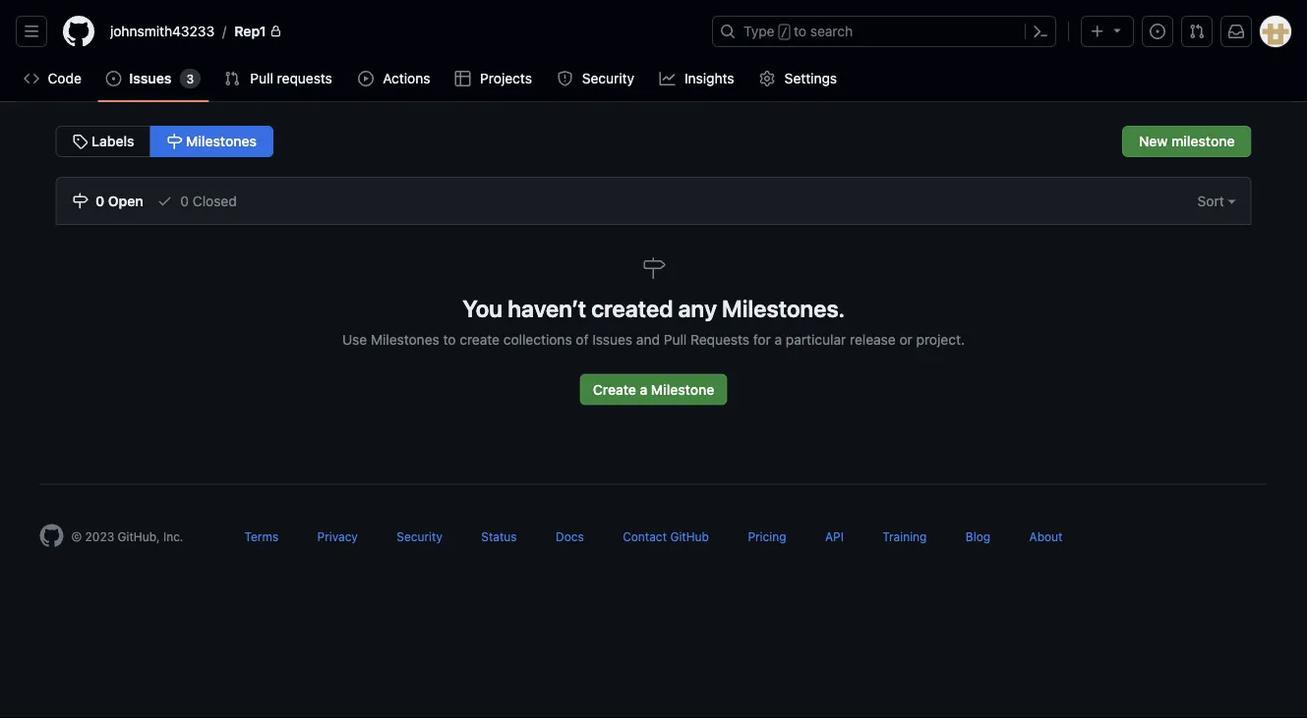 Task type: vqa. For each thing, say whether or not it's contained in the screenshot.
Description TEXT FIELD
no



Task type: locate. For each thing, give the bounding box(es) containing it.
milestone image for milestones
[[167, 134, 182, 150]]

0 vertical spatial milestone image
[[167, 134, 182, 150]]

milestones inside 'link'
[[182, 133, 257, 150]]

training
[[883, 531, 927, 544]]

3
[[186, 72, 194, 86]]

milestone
[[1171, 133, 1235, 150]]

1 vertical spatial milestone image
[[72, 193, 88, 209]]

to inside you haven't created any milestones. use milestones to create collections of issues and pull requests for a particular release or project.
[[443, 332, 456, 348]]

security link
[[549, 64, 644, 93], [397, 531, 443, 544]]

issues inside you haven't created any milestones. use milestones to create collections of issues and pull requests for a particular release or project.
[[592, 332, 633, 348]]

pricing
[[748, 531, 786, 544]]

github,
[[118, 531, 160, 544]]

docs
[[556, 531, 584, 544]]

of
[[576, 332, 589, 348]]

you
[[463, 295, 503, 322]]

a inside you haven't created any milestones. use milestones to create collections of issues and pull requests for a particular release or project.
[[775, 332, 782, 348]]

issue opened image for git pull request icon
[[1150, 24, 1166, 39]]

0 horizontal spatial 0
[[95, 193, 104, 209]]

labels link
[[56, 126, 151, 157]]

security left "status"
[[397, 531, 443, 544]]

sort
[[1198, 193, 1228, 209]]

issue opened image
[[1150, 24, 1166, 39], [106, 71, 121, 87]]

0 horizontal spatial security link
[[397, 531, 443, 544]]

milestones
[[182, 133, 257, 150], [371, 332, 439, 348]]

0 vertical spatial a
[[775, 332, 782, 348]]

inc.
[[163, 531, 183, 544]]

2023
[[85, 531, 114, 544]]

0 vertical spatial milestones
[[182, 133, 257, 150]]

command palette image
[[1033, 24, 1048, 39]]

use
[[342, 332, 367, 348]]

git pull request image
[[224, 71, 240, 87]]

/ for johnsmith43233
[[222, 23, 226, 39]]

type / to search
[[744, 23, 853, 39]]

milestones up closed
[[182, 133, 257, 150]]

0
[[95, 193, 104, 209], [180, 193, 189, 209]]

blog
[[966, 531, 991, 544]]

for
[[753, 332, 771, 348]]

issue opened image left git pull request icon
[[1150, 24, 1166, 39]]

privacy
[[317, 531, 358, 544]]

security
[[582, 70, 634, 87], [397, 531, 443, 544]]

issue opened image for git pull request image
[[106, 71, 121, 87]]

projects link
[[447, 64, 541, 93]]

0 vertical spatial issues
[[129, 70, 172, 87]]

sort button
[[1183, 178, 1251, 224]]

1 vertical spatial pull
[[664, 332, 687, 348]]

1 vertical spatial issue opened image
[[106, 71, 121, 87]]

projects
[[480, 70, 532, 87]]

project.
[[916, 332, 965, 348]]

pull requests
[[250, 70, 332, 87]]

settings link
[[752, 64, 846, 93]]

issues
[[129, 70, 172, 87], [592, 332, 633, 348]]

pull
[[250, 70, 273, 87], [664, 332, 687, 348]]

status
[[481, 531, 517, 544]]

0 right check image
[[180, 193, 189, 209]]

1 vertical spatial to
[[443, 332, 456, 348]]

0           open link
[[72, 178, 143, 224]]

check image
[[157, 193, 173, 209]]

0 horizontal spatial to
[[443, 332, 456, 348]]

1 horizontal spatial issue opened image
[[1150, 24, 1166, 39]]

create
[[593, 382, 636, 398]]

to left search
[[794, 23, 807, 39]]

play image
[[358, 71, 374, 87]]

security link left "graph" icon
[[549, 64, 644, 93]]

docs link
[[556, 531, 584, 544]]

list
[[102, 16, 700, 47]]

0 horizontal spatial milestones
[[182, 133, 257, 150]]

0 vertical spatial issue opened image
[[1150, 24, 1166, 39]]

/ left rep1
[[222, 23, 226, 39]]

1 0 from the left
[[95, 193, 104, 209]]

1 vertical spatial a
[[640, 382, 647, 398]]

©
[[71, 531, 82, 544]]

github
[[670, 531, 709, 544]]

1 vertical spatial milestones
[[371, 332, 439, 348]]

milestone image
[[167, 134, 182, 150], [72, 193, 88, 209]]

1 horizontal spatial pull
[[664, 332, 687, 348]]

open
[[108, 193, 143, 209]]

1 horizontal spatial a
[[775, 332, 782, 348]]

/ right type
[[781, 26, 788, 39]]

milestones right use
[[371, 332, 439, 348]]

issue opened image right code
[[106, 71, 121, 87]]

1 horizontal spatial security
[[582, 70, 634, 87]]

contact github link
[[623, 531, 709, 544]]

insights link
[[652, 64, 744, 93]]

contact github
[[623, 531, 709, 544]]

milestone image inside 0           open link
[[72, 193, 88, 209]]

issue element
[[56, 126, 273, 157]]

pull right and
[[664, 332, 687, 348]]

to
[[794, 23, 807, 39], [443, 332, 456, 348]]

milestone image left 0           open
[[72, 193, 88, 209]]

created
[[591, 295, 673, 322]]

pull right git pull request image
[[250, 70, 273, 87]]

1 horizontal spatial /
[[781, 26, 788, 39]]

requests
[[277, 70, 332, 87]]

issues left '3'
[[129, 70, 172, 87]]

pull inside you haven't created any milestones. use milestones to create collections of issues and pull requests for a particular release or project.
[[664, 332, 687, 348]]

issues right of on the top left
[[592, 332, 633, 348]]

a
[[775, 332, 782, 348], [640, 382, 647, 398]]

1 horizontal spatial security link
[[549, 64, 644, 93]]

2 0 from the left
[[180, 193, 189, 209]]

code link
[[16, 64, 90, 93]]

to left create at the top left of page
[[443, 332, 456, 348]]

triangle down image
[[1109, 22, 1125, 38]]

milestone image inside 'link'
[[167, 134, 182, 150]]

/ inside "johnsmith43233 /"
[[222, 23, 226, 39]]

collections
[[503, 332, 572, 348]]

a right create
[[640, 382, 647, 398]]

0 vertical spatial security link
[[549, 64, 644, 93]]

about
[[1029, 531, 1063, 544]]

0 left "open"
[[95, 193, 104, 209]]

1 horizontal spatial issues
[[592, 332, 633, 348]]

search
[[810, 23, 853, 39]]

1 vertical spatial issues
[[592, 332, 633, 348]]

security link left "status"
[[397, 531, 443, 544]]

security right shield icon
[[582, 70, 634, 87]]

training link
[[883, 531, 927, 544]]

0 horizontal spatial /
[[222, 23, 226, 39]]

milestone image up check image
[[167, 134, 182, 150]]

1 horizontal spatial milestones
[[371, 332, 439, 348]]

/
[[222, 23, 226, 39], [781, 26, 788, 39]]

0 horizontal spatial pull
[[250, 70, 273, 87]]

settings
[[785, 70, 837, 87]]

1 horizontal spatial milestone image
[[167, 134, 182, 150]]

contact
[[623, 531, 667, 544]]

haven't
[[508, 295, 586, 322]]

0 horizontal spatial milestone image
[[72, 193, 88, 209]]

/ inside type / to search
[[781, 26, 788, 39]]

0 vertical spatial pull
[[250, 70, 273, 87]]

1 vertical spatial security
[[397, 531, 443, 544]]

0 horizontal spatial issue opened image
[[106, 71, 121, 87]]

0           closed link
[[157, 178, 237, 224]]

plus image
[[1090, 24, 1106, 39]]

api link
[[825, 531, 844, 544]]

1 horizontal spatial 0
[[180, 193, 189, 209]]

insights
[[685, 70, 734, 87]]

pull requests link
[[217, 64, 342, 93]]

0 vertical spatial to
[[794, 23, 807, 39]]

0 horizontal spatial a
[[640, 382, 647, 398]]

graph image
[[659, 71, 675, 87]]

0 for closed
[[180, 193, 189, 209]]

a right for
[[775, 332, 782, 348]]



Task type: describe. For each thing, give the bounding box(es) containing it.
0           closed
[[177, 193, 237, 209]]

create a milestone
[[593, 382, 714, 398]]

0 horizontal spatial security
[[397, 531, 443, 544]]

git pull request image
[[1189, 24, 1205, 39]]

any
[[678, 295, 717, 322]]

actions
[[383, 70, 430, 87]]

you haven't created any milestones. use milestones to create collections of issues and pull requests for a particular release or project.
[[342, 295, 965, 348]]

new milestone link
[[1122, 126, 1252, 157]]

rep1
[[234, 23, 266, 39]]

shield image
[[557, 71, 573, 87]]

and
[[636, 332, 660, 348]]

lock image
[[270, 26, 282, 37]]

terms
[[244, 531, 279, 544]]

closed
[[193, 193, 237, 209]]

0 vertical spatial security
[[582, 70, 634, 87]]

rep1 link
[[226, 16, 290, 47]]

or
[[899, 332, 913, 348]]

api
[[825, 531, 844, 544]]

type
[[744, 23, 775, 39]]

create a milestone link
[[580, 374, 727, 406]]

code image
[[24, 71, 39, 87]]

requests
[[691, 332, 750, 348]]

johnsmith43233
[[110, 23, 215, 39]]

/ for type
[[781, 26, 788, 39]]

0 horizontal spatial issues
[[129, 70, 172, 87]]

1 vertical spatial security link
[[397, 531, 443, 544]]

particular
[[786, 332, 846, 348]]

milestone image
[[642, 257, 665, 280]]

a inside the create a milestone link
[[640, 382, 647, 398]]

milestones link
[[150, 126, 273, 157]]

privacy link
[[317, 531, 358, 544]]

milestones inside you haven't created any milestones. use milestones to create collections of issues and pull requests for a particular release or project.
[[371, 332, 439, 348]]

blog link
[[966, 531, 991, 544]]

pricing link
[[748, 531, 786, 544]]

actions link
[[350, 64, 439, 93]]

notifications image
[[1228, 24, 1244, 39]]

new milestone
[[1139, 133, 1235, 150]]

status link
[[481, 531, 517, 544]]

johnsmith43233 link
[[102, 16, 222, 47]]

labels
[[88, 133, 134, 150]]

table image
[[455, 71, 471, 87]]

tag image
[[72, 134, 88, 150]]

© 2023 github, inc.
[[71, 531, 183, 544]]

create
[[460, 332, 500, 348]]

milestone
[[651, 382, 714, 398]]

release
[[850, 332, 896, 348]]

homepage image
[[63, 16, 94, 47]]

homepage image
[[40, 525, 63, 548]]

new
[[1139, 133, 1168, 150]]

0 for open
[[95, 193, 104, 209]]

about link
[[1029, 531, 1063, 544]]

milestone image for 0           open
[[72, 193, 88, 209]]

0           open
[[92, 193, 143, 209]]

milestones.
[[722, 295, 845, 322]]

johnsmith43233 /
[[110, 23, 226, 39]]

code
[[48, 70, 81, 87]]

gear image
[[760, 71, 775, 87]]

list containing johnsmith43233 /
[[102, 16, 700, 47]]

1 horizontal spatial to
[[794, 23, 807, 39]]

terms link
[[244, 531, 279, 544]]



